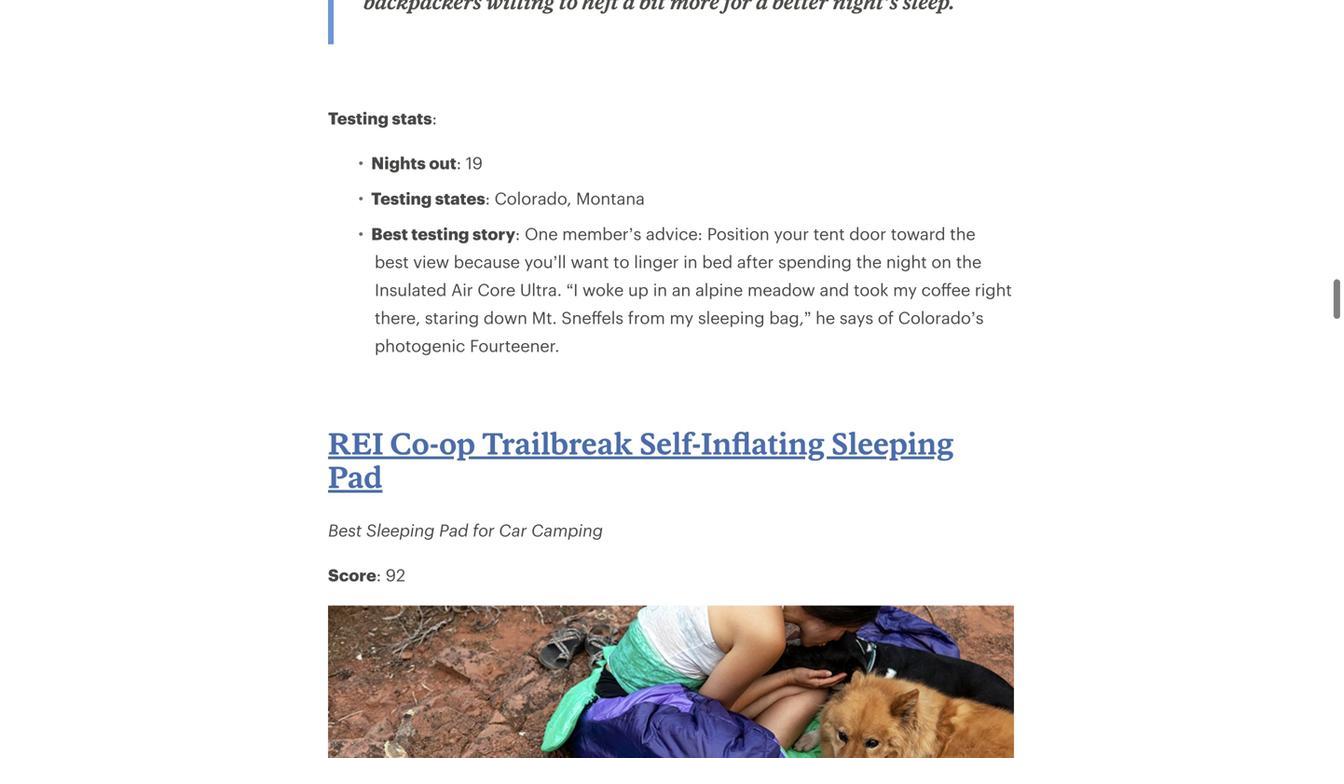 Task type: vqa. For each thing, say whether or not it's contained in the screenshot.
deep
no



Task type: describe. For each thing, give the bounding box(es) containing it.
spending
[[779, 252, 852, 271]]

toward
[[891, 224, 946, 244]]

ultra.
[[520, 280, 562, 299]]

0 vertical spatial my
[[893, 280, 917, 299]]

because
[[454, 252, 520, 271]]

: for nights out
[[457, 153, 462, 173]]

staring
[[425, 308, 479, 327]]

colorado,
[[495, 188, 572, 208]]

night
[[887, 252, 927, 271]]

colorado's
[[899, 308, 984, 327]]

rei co-op trailbreak self-inflating sleeping pad
[[328, 425, 954, 495]]

core
[[478, 280, 516, 299]]

sneffels
[[562, 308, 624, 327]]

testing for testing states
[[371, 188, 432, 208]]

car
[[499, 520, 527, 540]]

advice:
[[646, 224, 703, 244]]

says
[[840, 308, 874, 327]]

you'll
[[525, 252, 567, 271]]

down
[[484, 308, 528, 327]]

testing stats :
[[328, 108, 437, 128]]

an
[[672, 280, 691, 299]]

best testing story
[[371, 224, 516, 244]]

0 horizontal spatial my
[[670, 308, 694, 327]]

states
[[435, 188, 485, 208]]

he
[[816, 308, 836, 327]]

right
[[975, 280, 1012, 299]]

rei co-op trailbreak self-inflating sleeping pad link
[[328, 425, 954, 495]]

0 horizontal spatial sleeping
[[366, 520, 435, 540]]

co-
[[390, 425, 439, 461]]

best
[[375, 252, 409, 271]]

took
[[854, 280, 889, 299]]

for
[[473, 520, 495, 540]]

up
[[628, 280, 649, 299]]

: left the 92
[[376, 565, 381, 585]]

rei
[[328, 425, 384, 461]]

to
[[614, 252, 630, 271]]

insulated
[[375, 280, 447, 299]]

testing states : colorado, montana
[[371, 188, 645, 208]]

alpine
[[696, 280, 743, 299]]

trailbreak
[[482, 425, 633, 461]]

story
[[473, 224, 516, 244]]

inflating
[[701, 425, 825, 461]]

testing for testing stats
[[328, 108, 389, 128]]

the down door
[[857, 252, 882, 271]]

rei co-op trailbreak self-inflating sleeping pad image
[[328, 606, 1014, 758]]

: one member's advice: position your tent door toward the best view because you'll want to linger in bed after spending the night on the insulated air core ultra. "i woke up in an alpine meadow and took my coffee right there, staring down mt. sneffels from my sleeping bag," he says of colorado's photogenic fourteener.
[[375, 224, 1012, 355]]

linger
[[634, 252, 679, 271]]

92
[[386, 565, 406, 585]]

op
[[439, 425, 476, 461]]

woke
[[583, 280, 624, 299]]

: inside : one member's advice: position your tent door toward the best view because you'll want to linger in bed after spending the night on the insulated air core ultra. "i woke up in an alpine meadow and took my coffee right there, staring down mt. sneffels from my sleeping bag," he says of colorado's photogenic fourteener.
[[516, 224, 520, 244]]

sleeping inside rei co-op trailbreak self-inflating sleeping pad
[[832, 425, 954, 461]]

score
[[328, 565, 376, 585]]



Task type: locate. For each thing, give the bounding box(es) containing it.
0 vertical spatial pad
[[328, 459, 383, 495]]

1 vertical spatial pad
[[439, 520, 469, 540]]

0 horizontal spatial in
[[653, 280, 668, 299]]

fourteener.
[[470, 336, 560, 355]]

0 vertical spatial testing
[[328, 108, 389, 128]]

the
[[950, 224, 976, 244], [857, 252, 882, 271], [956, 252, 982, 271]]

0 vertical spatial best
[[371, 224, 408, 244]]

in left bed
[[684, 252, 698, 271]]

testing down nights
[[371, 188, 432, 208]]

0 vertical spatial in
[[684, 252, 698, 271]]

best sleeping pad for car camping
[[328, 520, 603, 540]]

bag,"
[[770, 308, 812, 327]]

there,
[[375, 308, 421, 327]]

best for best testing story
[[371, 224, 408, 244]]

your
[[774, 224, 809, 244]]

: up nights out : 19
[[432, 108, 437, 128]]

score : 92
[[328, 565, 406, 585]]

in left an on the top of page
[[653, 280, 668, 299]]

meadow
[[748, 280, 816, 299]]

1 horizontal spatial pad
[[439, 520, 469, 540]]

1 vertical spatial best
[[328, 520, 362, 540]]

mt.
[[532, 308, 557, 327]]

1 horizontal spatial in
[[684, 252, 698, 271]]

:
[[432, 108, 437, 128], [457, 153, 462, 173], [485, 188, 490, 208], [516, 224, 520, 244], [376, 565, 381, 585]]

testing
[[411, 224, 469, 244]]

sleeping
[[698, 308, 765, 327]]

best for best sleeping pad for car camping
[[328, 520, 362, 540]]

view
[[413, 252, 449, 271]]

1 vertical spatial in
[[653, 280, 668, 299]]

from
[[628, 308, 666, 327]]

: for testing states
[[485, 188, 490, 208]]

"i
[[567, 280, 578, 299]]

testing left stats
[[328, 108, 389, 128]]

testing
[[328, 108, 389, 128], [371, 188, 432, 208]]

0 horizontal spatial pad
[[328, 459, 383, 495]]

19
[[466, 153, 483, 173]]

the up the on
[[950, 224, 976, 244]]

1 horizontal spatial best
[[371, 224, 408, 244]]

sleeping
[[832, 425, 954, 461], [366, 520, 435, 540]]

self-
[[640, 425, 701, 461]]

in
[[684, 252, 698, 271], [653, 280, 668, 299]]

1 vertical spatial testing
[[371, 188, 432, 208]]

1 vertical spatial sleeping
[[366, 520, 435, 540]]

and
[[820, 280, 850, 299]]

the right the on
[[956, 252, 982, 271]]

tent
[[814, 224, 845, 244]]

pad left the 'for'
[[439, 520, 469, 540]]

my down an on the top of page
[[670, 308, 694, 327]]

pad inside rei co-op trailbreak self-inflating sleeping pad
[[328, 459, 383, 495]]

my
[[893, 280, 917, 299], [670, 308, 694, 327]]

best up the score
[[328, 520, 362, 540]]

: up "story"
[[485, 188, 490, 208]]

camping
[[531, 520, 603, 540]]

coffee
[[922, 280, 971, 299]]

on
[[932, 252, 952, 271]]

of
[[878, 308, 894, 327]]

nights out : 19
[[371, 153, 483, 173]]

out
[[429, 153, 457, 173]]

one
[[525, 224, 558, 244]]

member's
[[563, 224, 642, 244]]

want
[[571, 252, 609, 271]]

air
[[451, 280, 473, 299]]

1 vertical spatial my
[[670, 308, 694, 327]]

my down the "night"
[[893, 280, 917, 299]]

nights
[[371, 153, 426, 173]]

position
[[707, 224, 770, 244]]

: left 19
[[457, 153, 462, 173]]

1 horizontal spatial my
[[893, 280, 917, 299]]

0 vertical spatial sleeping
[[832, 425, 954, 461]]

0 horizontal spatial best
[[328, 520, 362, 540]]

bed
[[702, 252, 733, 271]]

door
[[850, 224, 887, 244]]

stats
[[392, 108, 432, 128]]

pad
[[328, 459, 383, 495], [439, 520, 469, 540]]

: for testing stats
[[432, 108, 437, 128]]

after
[[737, 252, 774, 271]]

1 horizontal spatial sleeping
[[832, 425, 954, 461]]

best
[[371, 224, 408, 244], [328, 520, 362, 540]]

pad left co-
[[328, 459, 383, 495]]

montana
[[576, 188, 645, 208]]

: left one
[[516, 224, 520, 244]]

best up best
[[371, 224, 408, 244]]

photogenic
[[375, 336, 466, 355]]



